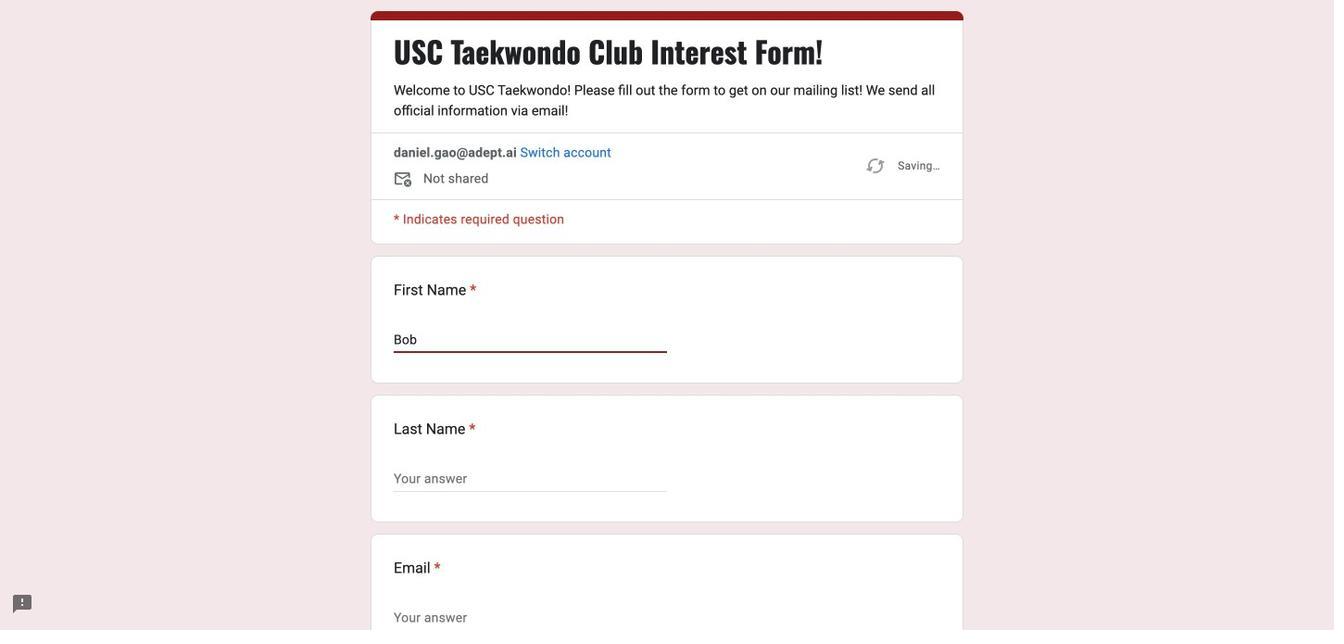 Task type: describe. For each thing, give the bounding box(es) containing it.
3 heading from the top
[[394, 418, 476, 440]]

0 vertical spatial required question element
[[466, 279, 477, 301]]

4 heading from the top
[[394, 557, 441, 579]]

1 heading from the top
[[394, 32, 823, 70]]



Task type: locate. For each thing, give the bounding box(es) containing it.
report a problem to google image
[[11, 593, 33, 615]]

your email and google account are not part of your response image
[[394, 170, 424, 192], [394, 170, 416, 192]]

None text field
[[394, 329, 667, 351], [394, 468, 667, 490], [394, 607, 667, 629], [394, 329, 667, 351], [394, 468, 667, 490], [394, 607, 667, 629]]

required question element
[[466, 279, 477, 301], [466, 418, 476, 440], [431, 557, 441, 579]]

heading
[[394, 32, 823, 70], [394, 279, 477, 301], [394, 418, 476, 440], [394, 557, 441, 579]]

list
[[371, 256, 964, 630]]

2 vertical spatial required question element
[[431, 557, 441, 579]]

status
[[865, 144, 941, 188]]

2 heading from the top
[[394, 279, 477, 301]]

1 vertical spatial required question element
[[466, 418, 476, 440]]



Task type: vqa. For each thing, say whether or not it's contained in the screenshot.
the Required question "element"
yes



